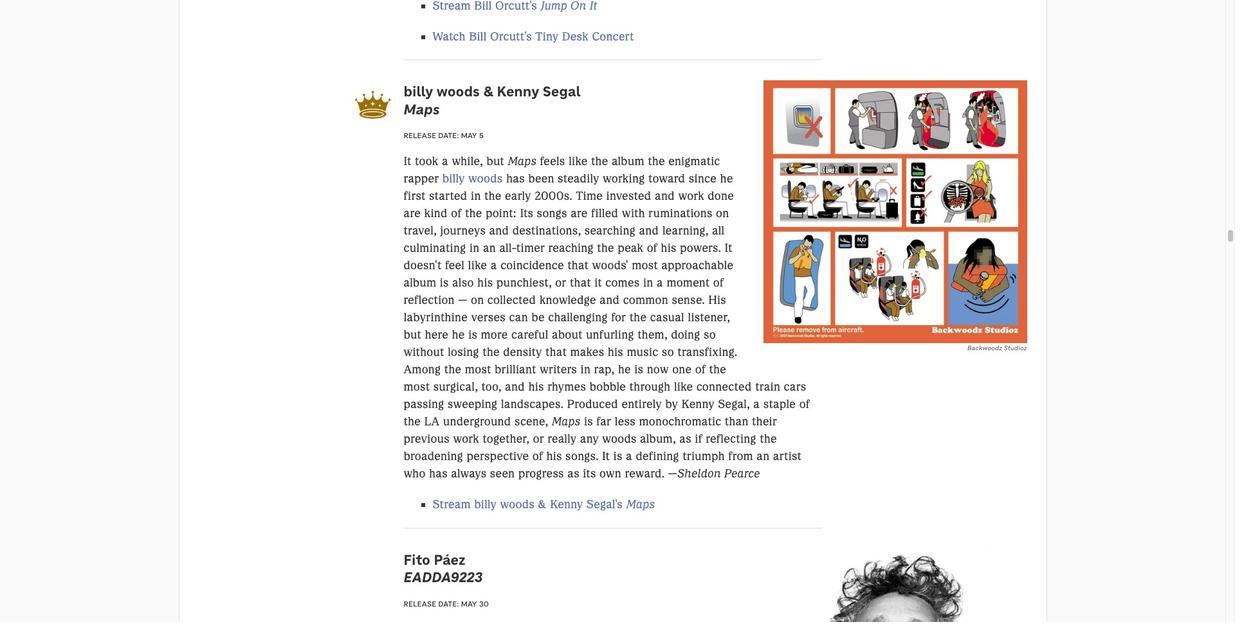 Task type: locate. For each thing, give the bounding box(es) containing it.
0 horizontal spatial as
[[568, 467, 580, 481]]

the
[[591, 155, 608, 169], [648, 155, 665, 169], [485, 189, 502, 204], [465, 207, 482, 221], [597, 241, 614, 256], [630, 311, 647, 325], [483, 346, 500, 360], [444, 363, 462, 377], [709, 363, 727, 377], [404, 415, 421, 429], [760, 433, 777, 447]]

of inside is far less monochromatic than their previous work together, or really any woods album, as if reflecting the broadening perspective of his songs. it is a defining triumph from an artist who has always seen progress as its own reward. —
[[533, 450, 543, 464]]

are down time
[[571, 207, 588, 221]]

it left 'took'
[[404, 155, 412, 169]]

entirely
[[622, 398, 662, 412]]

0 vertical spatial as
[[680, 433, 692, 447]]

since
[[689, 172, 717, 186]]

or down scene,
[[533, 433, 544, 447]]

are
[[404, 207, 421, 221], [571, 207, 588, 221]]

is left "far"
[[584, 415, 593, 429]]

work inside 'has been steadily working toward since he first started in the early 2000s. time invested and work done are kind of the point: its songs are filled with ruminations on travel, journeys and destinations, searching and learning, all culminating in an all-timer reaching the peak of his powers. it doesn't feel like a coincidence that woods' most approachable album is also his punchiest, or that it comes in a moment of reflection — on collected knowledge and common sense. his labyrinthine verses can be challenging for the casual listener, but here he is more careful about unfurling them, doing so without losing the density that makes his music so transfixing. among the most brilliant writers in rap, he is now one of the most surgical, too, and his rhymes bobble through like connected train cars passing sweeping landscapes. produced entirely by kenny segal, a staple of the la underground scene,'
[[679, 189, 705, 204]]

release date: may 30
[[404, 599, 489, 609]]

— inside 'has been steadily working toward since he first started in the early 2000s. time invested and work done are kind of the point: its songs are filled with ruminations on travel, journeys and destinations, searching and learning, all culminating in an all-timer reaching the peak of his powers. it doesn't feel like a coincidence that woods' most approachable album is also his punchiest, or that it comes in a moment of reflection — on collected knowledge and common sense. his labyrinthine verses can be challenging for the casual listener, but here he is more careful about unfurling them, doing so without losing the density that makes his music so transfixing. among the most brilliant writers in rap, he is now one of the most surgical, too, and his rhymes bobble through like connected train cars passing sweeping landscapes. produced entirely by kenny segal, a staple of the la underground scene,'
[[458, 294, 468, 308]]

billy woods & kenny segal, maps image
[[764, 80, 1027, 344]]

but up without
[[404, 328, 422, 342]]

as left the 'if'
[[680, 433, 692, 447]]

2 horizontal spatial billy
[[474, 498, 497, 512]]

like down one
[[674, 380, 693, 395]]

& up 5
[[483, 83, 494, 101]]

but inside 'has been steadily working toward since he first started in the early 2000s. time invested and work done are kind of the point: its songs are filled with ruminations on travel, journeys and destinations, searching and learning, all culminating in an all-timer reaching the peak of his powers. it doesn't feel like a coincidence that woods' most approachable album is also his punchiest, or that it comes in a moment of reflection — on collected knowledge and common sense. his labyrinthine verses can be challenging for the casual listener, but here he is more careful about unfurling them, doing so without losing the density that makes his music so transfixing. among the most brilliant writers in rap, he is now one of the most surgical, too, and his rhymes bobble through like connected train cars passing sweeping landscapes. produced entirely by kenny segal, a staple of the la underground scene,'
[[404, 328, 422, 342]]

1 vertical spatial &
[[538, 498, 547, 512]]

really
[[548, 433, 577, 447]]

woods down less
[[603, 433, 637, 447]]

an inside 'has been steadily working toward since he first started in the early 2000s. time invested and work done are kind of the point: its songs are filled with ruminations on travel, journeys and destinations, searching and learning, all culminating in an all-timer reaching the peak of his powers. it doesn't feel like a coincidence that woods' most approachable album is also his punchiest, or that it comes in a moment of reflection — on collected knowledge and common sense. his labyrinthine verses can be challenging for the casual listener, but here he is more careful about unfurling them, doing so without losing the density that makes his music so transfixing. among the most brilliant writers in rap, he is now one of the most surgical, too, and his rhymes bobble through like connected train cars passing sweeping landscapes. produced entirely by kenny segal, a staple of the la underground scene,'
[[483, 241, 496, 256]]

2000s.
[[535, 189, 573, 204]]

—
[[458, 294, 468, 308], [668, 467, 678, 481]]

kenny up monochromatic
[[682, 398, 715, 412]]

1 horizontal spatial has
[[506, 172, 525, 186]]

backwoodz
[[968, 344, 1003, 353]]

0 horizontal spatial album
[[404, 276, 437, 290]]

1 vertical spatial but
[[404, 328, 422, 342]]

his down really
[[547, 450, 562, 464]]

0 vertical spatial album
[[612, 155, 645, 169]]

date:
[[438, 131, 459, 140], [438, 599, 459, 609]]

2 vertical spatial that
[[546, 346, 567, 360]]

are down first
[[404, 207, 421, 221]]

1 may from the top
[[461, 131, 477, 140]]

& inside billy woods & kenny segal maps
[[483, 83, 494, 101]]

1 vertical spatial —
[[668, 467, 678, 481]]

1 vertical spatial it
[[725, 241, 733, 256]]

0 vertical spatial but
[[487, 155, 504, 169]]

of up the progress
[[533, 450, 543, 464]]

1 vertical spatial an
[[757, 450, 770, 464]]

1 horizontal spatial —
[[668, 467, 678, 481]]

less
[[615, 415, 636, 429]]

1 vertical spatial like
[[468, 259, 487, 273]]

0 vertical spatial may
[[461, 131, 477, 140]]

that left it
[[570, 276, 591, 290]]

billy up started
[[443, 172, 465, 186]]

surgical,
[[433, 380, 478, 395]]

that up writers
[[546, 346, 567, 360]]

on
[[716, 207, 729, 221], [471, 294, 484, 308]]

1 vertical spatial so
[[662, 346, 674, 360]]

in down journeys
[[470, 241, 480, 256]]

of right peak
[[647, 241, 658, 256]]

2 vertical spatial like
[[674, 380, 693, 395]]

the inside is far less monochromatic than their previous work together, or really any woods album, as if reflecting the broadening perspective of his songs. it is a defining triumph from an artist who has always seen progress as its own reward. —
[[760, 433, 777, 447]]

1 vertical spatial he
[[452, 328, 465, 342]]

0 horizontal spatial billy
[[404, 83, 433, 101]]

an left the all-
[[483, 241, 496, 256]]

like inside feels like the album the enigmatic rapper
[[569, 155, 588, 169]]

toward
[[649, 172, 686, 186]]

billy woods & kenny segal maps
[[404, 83, 581, 118]]

brilliant
[[495, 363, 536, 377]]

on up verses
[[471, 294, 484, 308]]

travel,
[[404, 224, 437, 238]]

0 vertical spatial so
[[704, 328, 716, 342]]

in down makes
[[581, 363, 591, 377]]

so
[[704, 328, 716, 342], [662, 346, 674, 360]]

as
[[680, 433, 692, 447], [568, 467, 580, 481]]

0 vertical spatial has
[[506, 172, 525, 186]]

took
[[415, 155, 439, 169]]

together,
[[483, 433, 530, 447]]

0 vertical spatial &
[[483, 83, 494, 101]]

like up the steadily
[[569, 155, 588, 169]]

a up punchiest,
[[491, 259, 497, 273]]

so down listener,
[[704, 328, 716, 342]]

image credit element
[[764, 344, 1027, 353]]

1 vertical spatial work
[[453, 433, 479, 447]]

2 may from the top
[[461, 599, 477, 609]]

2 horizontal spatial kenny
[[682, 398, 715, 412]]

fito
[[404, 551, 430, 569]]

train
[[756, 380, 781, 395]]

a
[[442, 155, 449, 169], [491, 259, 497, 273], [657, 276, 663, 290], [754, 398, 760, 412], [626, 450, 633, 464]]

release date: may 5
[[404, 131, 484, 140]]

the left la
[[404, 415, 421, 429]]

kenny left segal
[[497, 83, 539, 101]]

has up 'early'
[[506, 172, 525, 186]]

songs.
[[566, 450, 599, 464]]

he up losing
[[452, 328, 465, 342]]

2 date: from the top
[[438, 599, 459, 609]]

enigmatic
[[669, 155, 720, 169]]

stream billy woods & kenny segal's maps
[[433, 498, 655, 512]]

sense.
[[672, 294, 705, 308]]

his right also
[[478, 276, 493, 290]]

like
[[569, 155, 588, 169], [468, 259, 487, 273], [674, 380, 693, 395]]

2 horizontal spatial he
[[720, 172, 733, 186]]

his
[[709, 294, 727, 308]]

it right powers.
[[725, 241, 733, 256]]

0 horizontal spatial most
[[404, 380, 430, 395]]

early
[[505, 189, 531, 204]]

1 horizontal spatial an
[[757, 450, 770, 464]]

but right while,
[[487, 155, 504, 169]]

the down searching
[[597, 241, 614, 256]]

work up ruminations
[[679, 189, 705, 204]]

0 horizontal spatial are
[[404, 207, 421, 221]]

filled
[[591, 207, 619, 221]]

may left 5
[[461, 131, 477, 140]]

learning,
[[663, 224, 709, 238]]

the up surgical,
[[444, 363, 462, 377]]

kenny inside 'has been steadily working toward since he first started in the early 2000s. time invested and work done are kind of the point: its songs are filled with ruminations on travel, journeys and destinations, searching and learning, all culminating in an all-timer reaching the peak of his powers. it doesn't feel like a coincidence that woods' most approachable album is also his punchiest, or that it comes in a moment of reflection — on collected knowledge and common sense. his labyrinthine verses can be challenging for the casual listener, but here he is more careful about unfurling them, doing so without losing the density that makes his music so transfixing. among the most brilliant writers in rap, he is now one of the most surgical, too, and his rhymes bobble through like connected train cars passing sweeping landscapes. produced entirely by kenny segal, a staple of the la underground scene,'
[[682, 398, 715, 412]]

1 horizontal spatial billy
[[443, 172, 465, 186]]

0 horizontal spatial but
[[404, 328, 422, 342]]

most down peak
[[632, 259, 658, 273]]

or
[[555, 276, 567, 290], [533, 433, 544, 447]]

may left 30
[[461, 599, 477, 609]]

and up for
[[600, 294, 620, 308]]

— down also
[[458, 294, 468, 308]]

album inside 'has been steadily working toward since he first started in the early 2000s. time invested and work done are kind of the point: its songs are filled with ruminations on travel, journeys and destinations, searching and learning, all culminating in an all-timer reaching the peak of his powers. it doesn't feel like a coincidence that woods' most approachable album is also his punchiest, or that it comes in a moment of reflection — on collected knowledge and common sense. his labyrinthine verses can be challenging for the casual listener, but here he is more careful about unfurling them, doing so without losing the density that makes his music so transfixing. among the most brilliant writers in rap, he is now one of the most surgical, too, and his rhymes bobble through like connected train cars passing sweeping landscapes. produced entirely by kenny segal, a staple of the la underground scene,'
[[404, 276, 437, 290]]

0 vertical spatial work
[[679, 189, 705, 204]]

the down their
[[760, 433, 777, 447]]

2 vertical spatial kenny
[[550, 498, 583, 512]]

as left the 'its'
[[568, 467, 580, 481]]

2 horizontal spatial most
[[632, 259, 658, 273]]

2 vertical spatial he
[[618, 363, 631, 377]]

1 vertical spatial or
[[533, 433, 544, 447]]

0 horizontal spatial an
[[483, 241, 496, 256]]

1 vertical spatial may
[[461, 599, 477, 609]]

0 vertical spatial billy
[[404, 83, 433, 101]]

it up 'own'
[[602, 450, 610, 464]]

like up also
[[468, 259, 487, 273]]

release down eadda9223
[[404, 599, 436, 609]]

release up 'took'
[[404, 131, 436, 140]]

1 vertical spatial as
[[568, 467, 580, 481]]

0 vertical spatial or
[[555, 276, 567, 290]]

album,
[[640, 433, 676, 447]]

feels like the album the enigmatic rapper
[[404, 155, 720, 186]]

and down point:
[[489, 224, 509, 238]]

previous
[[404, 433, 450, 447]]

0 vertical spatial release
[[404, 131, 436, 140]]

1 horizontal spatial kenny
[[550, 498, 583, 512]]

1 horizontal spatial on
[[716, 207, 729, 221]]

a up their
[[754, 398, 760, 412]]

1 horizontal spatial work
[[679, 189, 705, 204]]

labyrinthine
[[404, 311, 468, 325]]

0 horizontal spatial has
[[429, 467, 448, 481]]

knowledge
[[540, 294, 596, 308]]

1 horizontal spatial or
[[555, 276, 567, 290]]

billy up release date: may 5
[[404, 83, 433, 101]]

has
[[506, 172, 525, 186], [429, 467, 448, 481]]

0 horizontal spatial &
[[483, 83, 494, 101]]

produced
[[567, 398, 618, 412]]

1 vertical spatial release
[[404, 599, 436, 609]]

he right the rap, at left bottom
[[618, 363, 631, 377]]

0 horizontal spatial it
[[404, 155, 412, 169]]

is up losing
[[469, 328, 478, 342]]

1 horizontal spatial like
[[569, 155, 588, 169]]

may for 30
[[461, 599, 477, 609]]

1 horizontal spatial are
[[571, 207, 588, 221]]

1 date: from the top
[[438, 131, 459, 140]]

it
[[595, 276, 602, 290]]

billy for billy woods
[[443, 172, 465, 186]]

kenny left segal's
[[550, 498, 583, 512]]

woods inside is far less monochromatic than their previous work together, or really any woods album, as if reflecting the broadening perspective of his songs. it is a defining triumph from an artist who has always seen progress as its own reward. —
[[603, 433, 637, 447]]

1 vertical spatial that
[[570, 276, 591, 290]]

0 vertical spatial date:
[[438, 131, 459, 140]]

a up reward.
[[626, 450, 633, 464]]

date: for 30
[[438, 599, 459, 609]]

segal's
[[587, 498, 623, 512]]

0 horizontal spatial work
[[453, 433, 479, 447]]

if
[[695, 433, 703, 447]]

cars
[[784, 380, 807, 395]]

maps up release date: may 5
[[404, 100, 440, 118]]

0 horizontal spatial —
[[458, 294, 468, 308]]

0 vertical spatial an
[[483, 241, 496, 256]]

it
[[404, 155, 412, 169], [725, 241, 733, 256], [602, 450, 610, 464]]

0 horizontal spatial or
[[533, 433, 544, 447]]

1 horizontal spatial as
[[680, 433, 692, 447]]

a inside is far less monochromatic than their previous work together, or really any woods album, as if reflecting the broadening perspective of his songs. it is a defining triumph from an artist who has always seen progress as its own reward. —
[[626, 450, 633, 464]]

and down "with"
[[639, 224, 659, 238]]

all-
[[500, 241, 517, 256]]

woods inside billy woods & kenny segal maps
[[437, 83, 480, 101]]

album up working in the top of the page
[[612, 155, 645, 169]]

1 horizontal spatial album
[[612, 155, 645, 169]]

he up done
[[720, 172, 733, 186]]

it inside is far less monochromatic than their previous work together, or really any woods album, as if reflecting the broadening perspective of his songs. it is a defining triumph from an artist who has always seen progress as its own reward. —
[[602, 450, 610, 464]]

backwoodz studioz
[[968, 344, 1027, 353]]

& down the progress
[[538, 498, 547, 512]]

1 vertical spatial has
[[429, 467, 448, 481]]

that down reaching
[[568, 259, 589, 273]]

scene,
[[515, 415, 548, 429]]

or up the knowledge on the left top of the page
[[555, 276, 567, 290]]

0 vertical spatial like
[[569, 155, 588, 169]]

billy inside billy woods & kenny segal maps
[[404, 83, 433, 101]]

about
[[552, 328, 583, 342]]

on down done
[[716, 207, 729, 221]]

2 vertical spatial it
[[602, 450, 610, 464]]

woods up release date: may 5
[[437, 83, 480, 101]]

that
[[568, 259, 589, 273], [570, 276, 591, 290], [546, 346, 567, 360]]

1 horizontal spatial it
[[602, 450, 610, 464]]

maps up really
[[552, 415, 581, 429]]

has down broadening
[[429, 467, 448, 481]]

0 horizontal spatial kenny
[[497, 83, 539, 101]]

album down doesn't
[[404, 276, 437, 290]]

1 horizontal spatial he
[[618, 363, 631, 377]]

0 vertical spatial that
[[568, 259, 589, 273]]

billy for billy woods & kenny segal maps
[[404, 83, 433, 101]]

0 horizontal spatial on
[[471, 294, 484, 308]]

he
[[720, 172, 733, 186], [452, 328, 465, 342], [618, 363, 631, 377]]

the up the steadily
[[591, 155, 608, 169]]

0 horizontal spatial so
[[662, 346, 674, 360]]

2 release from the top
[[404, 599, 436, 609]]

most up too,
[[465, 363, 491, 377]]

1 horizontal spatial but
[[487, 155, 504, 169]]

1 vertical spatial billy
[[443, 172, 465, 186]]

0 vertical spatial he
[[720, 172, 733, 186]]

than
[[725, 415, 749, 429]]

— down defining
[[668, 467, 678, 481]]

an right from
[[757, 450, 770, 464]]

so up now
[[662, 346, 674, 360]]

work down underground
[[453, 433, 479, 447]]

woods'
[[592, 259, 629, 273]]

billy right stream
[[474, 498, 497, 512]]

his
[[661, 241, 677, 256], [478, 276, 493, 290], [608, 346, 624, 360], [529, 380, 544, 395], [547, 450, 562, 464]]

date: down eadda9223
[[438, 599, 459, 609]]

1 vertical spatial kenny
[[682, 398, 715, 412]]

2 are from the left
[[571, 207, 588, 221]]

bobble
[[590, 380, 626, 395]]

release
[[404, 131, 436, 140], [404, 599, 436, 609]]

0 vertical spatial —
[[458, 294, 468, 308]]

2 horizontal spatial it
[[725, 241, 733, 256]]

kind
[[424, 207, 448, 221]]

1 vertical spatial album
[[404, 276, 437, 290]]

woods
[[437, 83, 480, 101], [469, 172, 503, 186], [603, 433, 637, 447], [500, 498, 535, 512]]

maps
[[404, 100, 440, 118], [508, 155, 537, 169], [552, 415, 581, 429], [626, 498, 655, 512]]

its
[[520, 207, 534, 221]]

date: up while,
[[438, 131, 459, 140]]

1 vertical spatial most
[[465, 363, 491, 377]]

is up 'own'
[[614, 450, 623, 464]]

most down among
[[404, 380, 430, 395]]

1 release from the top
[[404, 131, 436, 140]]

it took a while, but maps
[[404, 155, 537, 169]]

has inside is far less monochromatic than their previous work together, or really any woods album, as if reflecting the broadening perspective of his songs. it is a defining triumph from an artist who has always seen progress as its own reward. —
[[429, 467, 448, 481]]

1 vertical spatial date:
[[438, 599, 459, 609]]

steadily
[[558, 172, 600, 186]]

0 horizontal spatial he
[[452, 328, 465, 342]]

páez
[[434, 551, 466, 569]]

culminating
[[404, 241, 466, 256]]

the up connected
[[709, 363, 727, 377]]

0 vertical spatial kenny
[[497, 83, 539, 101]]



Task type: vqa. For each thing, say whether or not it's contained in the screenshot.
second the may from the bottom of the page
yes



Task type: describe. For each thing, give the bounding box(es) containing it.
may for 5
[[461, 131, 477, 140]]

la
[[424, 415, 440, 429]]

careful
[[512, 328, 549, 342]]

the down the more
[[483, 346, 500, 360]]

his down learning,
[[661, 241, 677, 256]]

journeys
[[440, 224, 486, 238]]

done
[[708, 189, 734, 204]]

concert
[[592, 30, 634, 44]]

listener,
[[688, 311, 730, 325]]

coincidence
[[501, 259, 564, 273]]

all
[[712, 224, 725, 238]]

while,
[[452, 155, 483, 169]]

songs
[[537, 207, 567, 221]]

0 vertical spatial most
[[632, 259, 658, 273]]

maps up been
[[508, 155, 537, 169]]

more
[[481, 328, 508, 342]]

sheldon
[[678, 467, 721, 481]]

defining
[[636, 450, 679, 464]]

has been steadily working toward since he first started in the early 2000s. time invested and work done are kind of the point: its songs are filled with ruminations on travel, journeys and destinations, searching and learning, all culminating in an all-timer reaching the peak of his powers. it doesn't feel like a coincidence that woods' most approachable album is also his punchiest, or that it comes in a moment of reflection — on collected knowledge and common sense. his labyrinthine verses can be challenging for the casual listener, but here he is more careful about unfurling them, doing so without losing the density that makes his music so transfixing. among the most brilliant writers in rap, he is now one of the most surgical, too, and his rhymes bobble through like connected train cars passing sweeping landscapes. produced entirely by kenny segal, a staple of the la underground scene,
[[404, 172, 810, 429]]

far
[[597, 415, 611, 429]]

one
[[673, 363, 692, 377]]

through
[[630, 380, 671, 395]]

an inside is far less monochromatic than their previous work together, or really any woods album, as if reflecting the broadening perspective of his songs. it is a defining triumph from an artist who has always seen progress as its own reward. —
[[757, 450, 770, 464]]

fito páez, eadda9223 image
[[764, 549, 1027, 623]]

kenny inside billy woods & kenny segal maps
[[497, 83, 539, 101]]

progress
[[518, 467, 564, 481]]

monochromatic
[[639, 415, 722, 429]]

their
[[752, 415, 777, 429]]

started
[[429, 189, 468, 204]]

comes
[[606, 276, 640, 290]]

2 vertical spatial billy
[[474, 498, 497, 512]]

of up his
[[714, 276, 724, 290]]

2 horizontal spatial like
[[674, 380, 693, 395]]

1 vertical spatial on
[[471, 294, 484, 308]]

from
[[729, 450, 753, 464]]

has inside 'has been steadily working toward since he first started in the early 2000s. time invested and work done are kind of the point: its songs are filled with ruminations on travel, journeys and destinations, searching and learning, all culminating in an all-timer reaching the peak of his powers. it doesn't feel like a coincidence that woods' most approachable album is also his punchiest, or that it comes in a moment of reflection — on collected knowledge and common sense. his labyrinthine verses can be challenging for the casual listener, but here he is more careful about unfurling them, doing so without losing the density that makes his music so transfixing. among the most brilliant writers in rap, he is now one of the most surgical, too, and his rhymes bobble through like connected train cars passing sweeping landscapes. produced entirely by kenny segal, a staple of the la underground scene,'
[[506, 172, 525, 186]]

5
[[479, 131, 484, 140]]

a up common
[[657, 276, 663, 290]]

the up toward
[[648, 155, 665, 169]]

triumph
[[683, 450, 725, 464]]

common
[[623, 294, 669, 308]]

woods down it took a while, but maps at top left
[[469, 172, 503, 186]]

the up journeys
[[465, 207, 482, 221]]

makes
[[570, 346, 604, 360]]

date: for 5
[[438, 131, 459, 140]]

staple
[[764, 398, 796, 412]]

orcutt's
[[490, 30, 532, 44]]

watch bill orcutt's tiny desk concert link
[[433, 30, 634, 44]]

0 vertical spatial on
[[716, 207, 729, 221]]

reflection
[[404, 294, 455, 308]]

doesn't
[[404, 259, 442, 273]]

time
[[576, 189, 603, 204]]

segal
[[543, 83, 581, 101]]

broadening
[[404, 450, 463, 464]]

30
[[479, 599, 489, 609]]

or inside 'has been steadily working toward since he first started in the early 2000s. time invested and work done are kind of the point: its songs are filled with ruminations on travel, journeys and destinations, searching and learning, all culminating in an all-timer reaching the peak of his powers. it doesn't feel like a coincidence that woods' most approachable album is also his punchiest, or that it comes in a moment of reflection — on collected knowledge and common sense. his labyrinthine verses can be challenging for the casual listener, but here he is more careful about unfurling them, doing so without losing the density that makes his music so transfixing. among the most brilliant writers in rap, he is now one of the most surgical, too, and his rhymes bobble through like connected train cars passing sweeping landscapes. produced entirely by kenny segal, a staple of the la underground scene,'
[[555, 276, 567, 290]]

any
[[580, 433, 599, 447]]

of right one
[[695, 363, 706, 377]]

in up common
[[643, 276, 653, 290]]

his down "unfurling"
[[608, 346, 624, 360]]

its
[[583, 467, 596, 481]]

passing
[[404, 398, 444, 412]]

with
[[622, 207, 645, 221]]

for
[[611, 311, 626, 325]]

a right 'took'
[[442, 155, 449, 169]]

album inside feels like the album the enigmatic rapper
[[612, 155, 645, 169]]

reflecting
[[706, 433, 757, 447]]

bill
[[469, 30, 487, 44]]

reaching
[[549, 241, 594, 256]]

verses
[[471, 311, 506, 325]]

ruminations
[[649, 207, 713, 221]]

or inside is far less monochromatic than their previous work together, or really any woods album, as if reflecting the broadening perspective of his songs. it is a defining triumph from an artist who has always seen progress as its own reward. —
[[533, 433, 544, 447]]

woods down seen
[[500, 498, 535, 512]]

first
[[404, 189, 426, 204]]

who
[[404, 467, 426, 481]]

doing
[[671, 328, 701, 342]]

moment
[[667, 276, 710, 290]]

1 horizontal spatial &
[[538, 498, 547, 512]]

1 horizontal spatial most
[[465, 363, 491, 377]]

1 are from the left
[[404, 207, 421, 221]]

1 horizontal spatial so
[[704, 328, 716, 342]]

without
[[404, 346, 444, 360]]

tiny
[[536, 30, 559, 44]]

powers.
[[680, 241, 721, 256]]

rap,
[[594, 363, 615, 377]]

sweeping
[[448, 398, 498, 412]]

it inside 'has been steadily working toward since he first started in the early 2000s. time invested and work done are kind of the point: its songs are filled with ruminations on travel, journeys and destinations, searching and learning, all culminating in an all-timer reaching the peak of his powers. it doesn't feel like a coincidence that woods' most approachable album is also his punchiest, or that it comes in a moment of reflection — on collected knowledge and common sense. his labyrinthine verses can be challenging for the casual listener, but here he is more careful about unfurling them, doing so without losing the density that makes his music so transfixing. among the most brilliant writers in rap, he is now one of the most surgical, too, and his rhymes bobble through like connected train cars passing sweeping landscapes. produced entirely by kenny segal, a staple of the la underground scene,'
[[725, 241, 733, 256]]

watch
[[433, 30, 466, 44]]

his inside is far less monochromatic than their previous work together, or really any woods album, as if reflecting the broadening perspective of his songs. it is a defining triumph from an artist who has always seen progress as its own reward. —
[[547, 450, 562, 464]]

point:
[[486, 207, 517, 221]]

work inside is far less monochromatic than their previous work together, or really any woods album, as if reflecting the broadening perspective of his songs. it is a defining triumph from an artist who has always seen progress as its own reward. —
[[453, 433, 479, 447]]

release for release date: may 30
[[404, 599, 436, 609]]

writers
[[540, 363, 577, 377]]

now
[[647, 363, 669, 377]]

maps down reward.
[[626, 498, 655, 512]]

density
[[503, 346, 542, 360]]

feel
[[445, 259, 465, 273]]

2 vertical spatial most
[[404, 380, 430, 395]]

own
[[600, 467, 622, 481]]

be
[[532, 311, 545, 325]]

is left also
[[440, 276, 449, 290]]

segal,
[[718, 398, 750, 412]]

working
[[603, 172, 645, 186]]

feels
[[540, 155, 565, 169]]

connected
[[697, 380, 752, 395]]

watch bill orcutt's tiny desk concert
[[433, 30, 634, 44]]

approachable
[[662, 259, 734, 273]]

desk
[[562, 30, 589, 44]]

of up journeys
[[451, 207, 462, 221]]

collected
[[488, 294, 536, 308]]

rhymes
[[548, 380, 586, 395]]

among
[[404, 363, 441, 377]]

and down brilliant
[[505, 380, 525, 395]]

0 vertical spatial it
[[404, 155, 412, 169]]

is down music on the bottom of page
[[635, 363, 644, 377]]

the up point:
[[485, 189, 502, 204]]

searching
[[585, 224, 636, 238]]

0 horizontal spatial like
[[468, 259, 487, 273]]

of down "cars"
[[800, 398, 810, 412]]

and down toward
[[655, 189, 675, 204]]

— inside is far less monochromatic than their previous work together, or really any woods album, as if reflecting the broadening perspective of his songs. it is a defining triumph from an artist who has always seen progress as its own reward. —
[[668, 467, 678, 481]]

his up landscapes.
[[529, 380, 544, 395]]

too,
[[482, 380, 502, 395]]

in down the billy woods "link"
[[471, 189, 481, 204]]

maps inside billy woods & kenny segal maps
[[404, 100, 440, 118]]

perspective
[[467, 450, 529, 464]]

the down common
[[630, 311, 647, 325]]

release for release date: may 5
[[404, 131, 436, 140]]

music
[[627, 346, 659, 360]]

them,
[[638, 328, 668, 342]]



